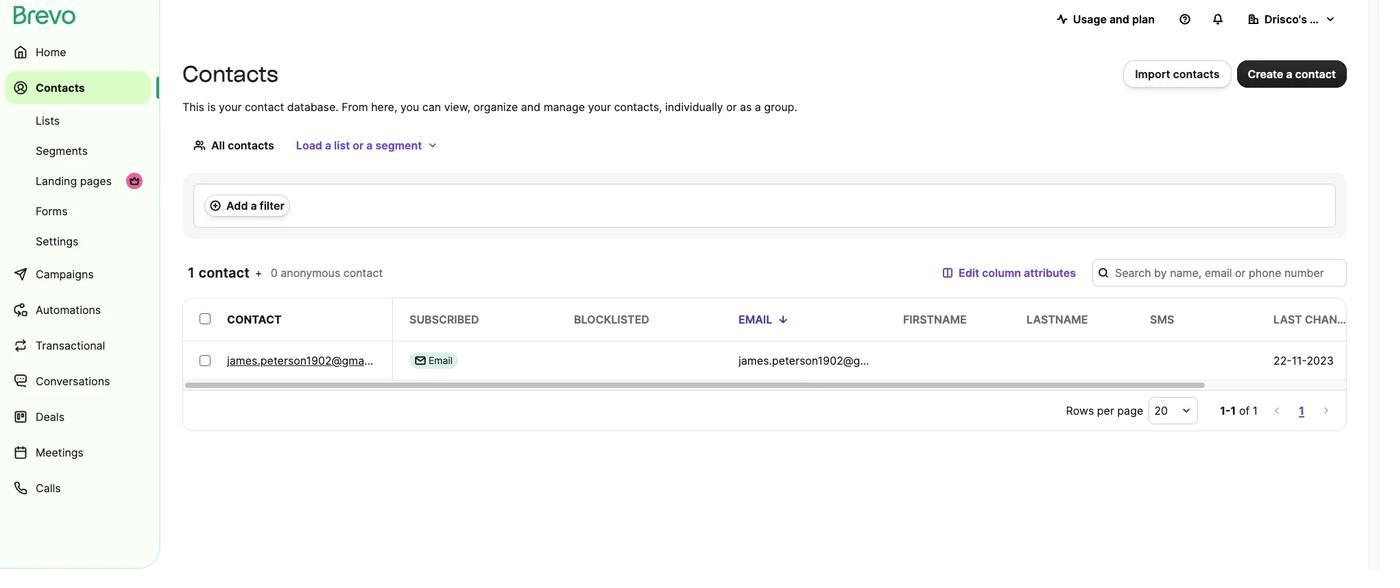 Task type: locate. For each thing, give the bounding box(es) containing it.
22-11-2023
[[1274, 354, 1334, 368]]

a right the add
[[251, 199, 257, 213]]

a left list at the left of the page
[[325, 139, 331, 152]]

1 horizontal spatial and
[[1110, 12, 1130, 26]]

all contacts
[[211, 139, 274, 152]]

plan
[[1133, 12, 1155, 26]]

0 horizontal spatial james.peterson1902@gmail.com
[[227, 354, 395, 368]]

your right "manage"
[[588, 100, 611, 114]]

and
[[1110, 12, 1130, 26], [521, 100, 541, 114]]

from
[[342, 100, 368, 114]]

rows
[[1067, 404, 1094, 418]]

1-1 of 1
[[1221, 404, 1258, 418]]

1 left of
[[1231, 404, 1236, 418]]

home link
[[5, 36, 151, 69]]

0 vertical spatial and
[[1110, 12, 1130, 26]]

landing pages link
[[5, 167, 151, 195]]

0 horizontal spatial or
[[353, 139, 364, 152]]

0
[[271, 266, 278, 280]]

a
[[1287, 67, 1293, 81], [755, 100, 761, 114], [325, 139, 331, 152], [367, 139, 373, 152], [251, 199, 257, 213]]

or left as
[[726, 100, 737, 114]]

1
[[188, 265, 195, 281], [1231, 404, 1236, 418], [1253, 404, 1258, 418], [1299, 404, 1305, 418]]

contacts
[[182, 61, 278, 87], [36, 81, 85, 95]]

a for load a list or a segment
[[325, 139, 331, 152]]

james.peterson1902@gmail.com link
[[227, 353, 395, 369]]

pages
[[80, 174, 112, 188]]

0 horizontal spatial contacts
[[228, 139, 274, 152]]

1 down the 22-11-2023
[[1299, 404, 1305, 418]]

list
[[334, 139, 350, 152]]

0 vertical spatial or
[[726, 100, 737, 114]]

import contacts
[[1136, 67, 1220, 81]]

edit column attributes
[[959, 266, 1076, 280]]

0 horizontal spatial your
[[219, 100, 242, 114]]

drisco's drinks button
[[1238, 5, 1347, 33]]

subscribed
[[410, 313, 479, 327]]

create a contact button
[[1237, 60, 1347, 88]]

0 horizontal spatial contacts
[[36, 81, 85, 95]]

your
[[219, 100, 242, 114], [588, 100, 611, 114]]

lists
[[36, 114, 60, 128]]

0 vertical spatial contacts
[[1173, 67, 1220, 81]]

Search by name, email or phone number search field
[[1093, 259, 1347, 287]]

your right is
[[219, 100, 242, 114]]

meetings
[[36, 446, 84, 460]]

automations link
[[5, 294, 151, 327]]

and left plan
[[1110, 12, 1130, 26]]

1 vertical spatial and
[[521, 100, 541, 114]]

1 horizontal spatial james.peterson1902@gmail.com
[[739, 354, 907, 368]]

segment
[[376, 139, 422, 152]]

1 vertical spatial or
[[353, 139, 364, 152]]

1 button
[[1297, 401, 1308, 421]]

add a filter button
[[204, 195, 290, 217]]

contacts right all
[[228, 139, 274, 152]]

contact inside the '1 contact + 0 anonymous contact'
[[344, 266, 383, 280]]

drisco's
[[1265, 12, 1308, 26]]

settings
[[36, 235, 79, 248]]

blocklisted
[[574, 313, 650, 327]]

1 horizontal spatial contacts
[[1173, 67, 1220, 81]]

1 horizontal spatial your
[[588, 100, 611, 114]]

transactional link
[[5, 329, 151, 362]]

contacts up is
[[182, 61, 278, 87]]

1 vertical spatial contacts
[[228, 139, 274, 152]]

home
[[36, 45, 66, 59]]

lists link
[[5, 107, 151, 134]]

22-
[[1274, 354, 1292, 368]]

contacts for all contacts
[[228, 139, 274, 152]]

you
[[401, 100, 419, 114]]

2023
[[1307, 354, 1334, 368]]

can
[[422, 100, 441, 114]]

calls
[[36, 482, 61, 495]]

conversations
[[36, 375, 110, 388]]

edit column attributes button
[[932, 259, 1087, 287]]

changed
[[1305, 313, 1361, 327]]

group.
[[764, 100, 798, 114]]

add
[[226, 199, 248, 213]]

campaigns
[[36, 268, 94, 281]]

left___c25ys image
[[415, 355, 426, 366]]

add a filter
[[226, 199, 285, 213]]

usage and plan
[[1073, 12, 1155, 26]]

load a list or a segment button
[[285, 132, 450, 159]]

load
[[296, 139, 322, 152]]

email
[[429, 355, 453, 366]]

contact right the create
[[1296, 67, 1336, 81]]

and left "manage"
[[521, 100, 541, 114]]

contacts right the 'import'
[[1173, 67, 1220, 81]]

database.
[[287, 100, 339, 114]]

a right the create
[[1287, 67, 1293, 81]]

firstname
[[904, 313, 967, 327]]

or right list at the left of the page
[[353, 139, 364, 152]]

+
[[255, 266, 262, 280]]

transactional
[[36, 339, 105, 353]]

a for add a filter
[[251, 199, 257, 213]]

james.peterson1902@gmail.com
[[227, 354, 395, 368], [739, 354, 907, 368]]

contact right the anonymous
[[344, 266, 383, 280]]

contacts inside button
[[1173, 67, 1220, 81]]

20
[[1155, 404, 1168, 418]]

contacts up lists
[[36, 81, 85, 95]]

0 horizontal spatial and
[[521, 100, 541, 114]]

1 contact + 0 anonymous contact
[[188, 265, 383, 281]]

contact inside button
[[1296, 67, 1336, 81]]

1 right of
[[1253, 404, 1258, 418]]



Task type: describe. For each thing, give the bounding box(es) containing it.
create
[[1248, 67, 1284, 81]]

automations
[[36, 303, 101, 317]]

per
[[1098, 404, 1115, 418]]

contacts link
[[5, 71, 151, 104]]

left___rvooi image
[[129, 176, 140, 187]]

rows per page
[[1067, 404, 1144, 418]]

email
[[739, 313, 773, 327]]

campaigns link
[[5, 258, 151, 291]]

individually
[[665, 100, 723, 114]]

1 james.peterson1902@gmail.com from the left
[[227, 354, 395, 368]]

lastname
[[1027, 313, 1088, 327]]

deals link
[[5, 401, 151, 434]]

and inside button
[[1110, 12, 1130, 26]]

of
[[1240, 404, 1250, 418]]

contact
[[227, 313, 282, 327]]

1-
[[1221, 404, 1231, 418]]

1 horizontal spatial contacts
[[182, 61, 278, 87]]

1 inside the 1 button
[[1299, 404, 1305, 418]]

column
[[982, 266, 1022, 280]]

1 left +
[[188, 265, 195, 281]]

deals
[[36, 410, 64, 424]]

contact up all contacts
[[245, 100, 284, 114]]

a right as
[[755, 100, 761, 114]]

contact left +
[[199, 265, 250, 281]]

a for create a contact
[[1287, 67, 1293, 81]]

anonymous
[[281, 266, 340, 280]]

this
[[182, 100, 204, 114]]

conversations link
[[5, 365, 151, 398]]

organize
[[474, 100, 518, 114]]

20 button
[[1149, 397, 1199, 425]]

filter
[[260, 199, 285, 213]]

manage
[[544, 100, 585, 114]]

is
[[207, 100, 216, 114]]

sms
[[1150, 313, 1175, 327]]

1 horizontal spatial or
[[726, 100, 737, 114]]

2 james.peterson1902@gmail.com from the left
[[739, 354, 907, 368]]

contacts,
[[614, 100, 662, 114]]

edit
[[959, 266, 980, 280]]

calls link
[[5, 472, 151, 505]]

1 your from the left
[[219, 100, 242, 114]]

11-
[[1292, 354, 1307, 368]]

as
[[740, 100, 752, 114]]

all
[[211, 139, 225, 152]]

forms
[[36, 204, 68, 218]]

or inside button
[[353, 139, 364, 152]]

last changed
[[1274, 313, 1361, 327]]

contacts for import contacts
[[1173, 67, 1220, 81]]

import contacts button
[[1124, 60, 1232, 88]]

drinks
[[1310, 12, 1344, 26]]

import
[[1136, 67, 1171, 81]]

settings link
[[5, 228, 151, 255]]

page
[[1118, 404, 1144, 418]]

drisco's drinks
[[1265, 12, 1344, 26]]

segments
[[36, 144, 88, 158]]

last
[[1274, 313, 1303, 327]]

a right list at the left of the page
[[367, 139, 373, 152]]

landing
[[36, 174, 77, 188]]

landing pages
[[36, 174, 112, 188]]

meetings link
[[5, 436, 151, 469]]

here,
[[371, 100, 397, 114]]

create a contact
[[1248, 67, 1336, 81]]

2 your from the left
[[588, 100, 611, 114]]

attributes
[[1024, 266, 1076, 280]]

forms link
[[5, 198, 151, 225]]

view,
[[444, 100, 471, 114]]

segments link
[[5, 137, 151, 165]]

usage
[[1073, 12, 1107, 26]]

this is your contact database. from here, you can view, organize and manage your contacts, individually or as a group.
[[182, 100, 798, 114]]

usage and plan button
[[1046, 5, 1166, 33]]



Task type: vqa. For each thing, say whether or not it's contained in the screenshot.
1st left___8yvYj Icon from the bottom
no



